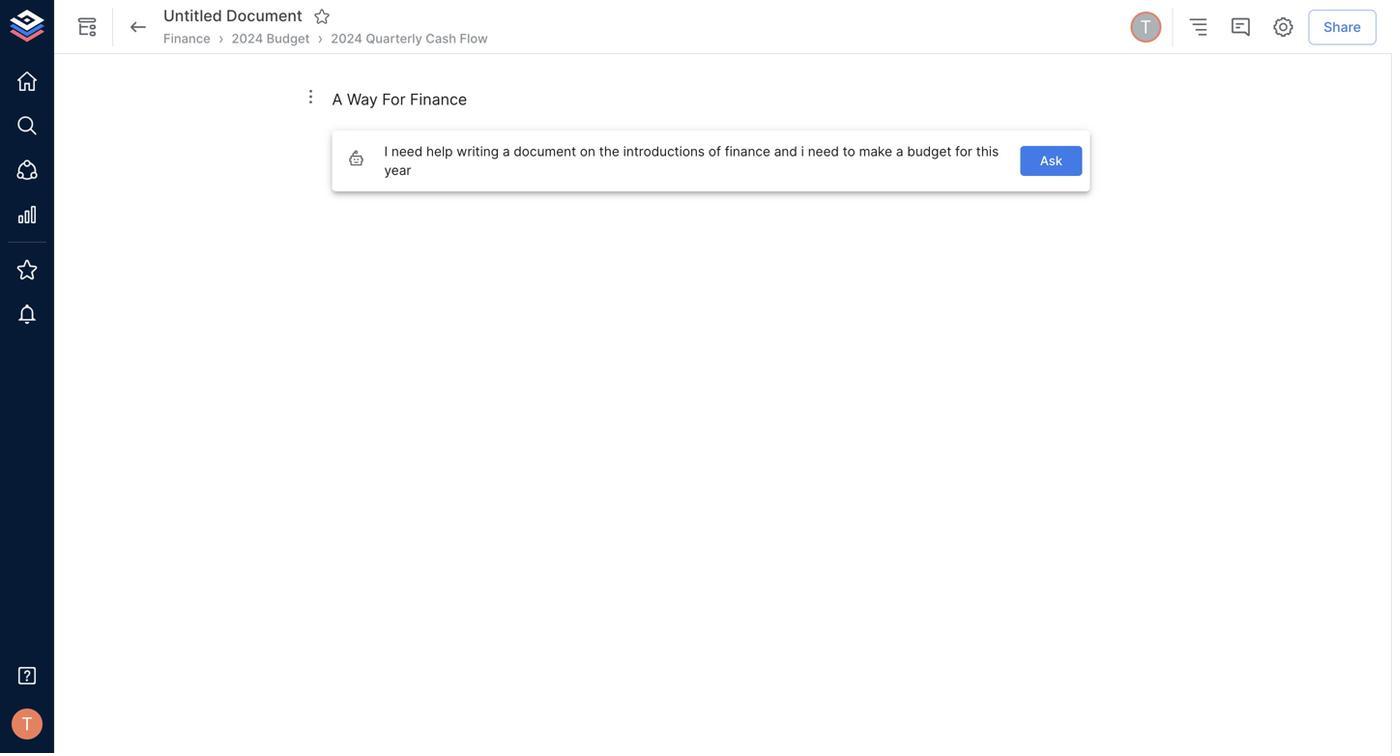 Task type: describe. For each thing, give the bounding box(es) containing it.
settings image
[[1272, 15, 1295, 39]]

untitled
[[163, 6, 222, 25]]

1 › from the left
[[218, 29, 224, 48]]

flow
[[460, 31, 488, 46]]

ask button
[[1020, 146, 1082, 176]]

budget
[[266, 31, 310, 46]]

1 horizontal spatial finance
[[410, 90, 467, 109]]

share
[[1324, 19, 1361, 35]]

document
[[226, 6, 303, 25]]

2024 quarterly cash flow link
[[331, 30, 488, 47]]

ask
[[1040, 153, 1063, 168]]

Ask AI Genius to write anything... text field
[[384, 142, 1009, 180]]

a
[[332, 90, 343, 109]]

0 horizontal spatial t
[[21, 713, 33, 735]]

0 vertical spatial t button
[[1128, 9, 1164, 45]]

a way for finance
[[332, 90, 467, 109]]

for
[[382, 90, 406, 109]]

quarterly
[[366, 31, 422, 46]]

go back image
[[127, 15, 150, 39]]

1 2024 from the left
[[232, 31, 263, 46]]



Task type: vqa. For each thing, say whether or not it's contained in the screenshot.
Workspace Name text field
no



Task type: locate. For each thing, give the bounding box(es) containing it.
finance link
[[163, 30, 211, 47]]

untitled document
[[163, 6, 303, 25]]

› down "untitled document" on the left
[[218, 29, 224, 48]]

0 horizontal spatial t button
[[6, 703, 48, 745]]

1 vertical spatial t button
[[6, 703, 48, 745]]

2024
[[232, 31, 263, 46], [331, 31, 362, 46]]

show wiki image
[[75, 15, 99, 39]]

cash
[[426, 31, 456, 46]]

finance down untitled
[[163, 31, 211, 46]]

1 horizontal spatial 2024
[[331, 31, 362, 46]]

1 horizontal spatial t button
[[1128, 9, 1164, 45]]

2024 left quarterly
[[331, 31, 362, 46]]

way
[[347, 90, 378, 109]]

favorite image
[[313, 8, 331, 25]]

0 vertical spatial t
[[1140, 16, 1152, 38]]

0 vertical spatial finance
[[163, 31, 211, 46]]

0 horizontal spatial ›
[[218, 29, 224, 48]]

table of contents image
[[1187, 15, 1210, 39]]

1 horizontal spatial t
[[1140, 16, 1152, 38]]

2 › from the left
[[318, 29, 323, 48]]

t
[[1140, 16, 1152, 38], [21, 713, 33, 735]]

1 horizontal spatial ›
[[318, 29, 323, 48]]

finance right 'for'
[[410, 90, 467, 109]]

comments image
[[1229, 15, 1252, 39]]

1 vertical spatial t
[[21, 713, 33, 735]]

0 horizontal spatial finance
[[163, 31, 211, 46]]

0 horizontal spatial 2024
[[232, 31, 263, 46]]

finance
[[163, 31, 211, 46], [410, 90, 467, 109]]

share button
[[1308, 9, 1377, 45]]

2024 down "untitled document" on the left
[[232, 31, 263, 46]]

finance inside finance › 2024 budget › 2024 quarterly cash flow
[[163, 31, 211, 46]]

1 vertical spatial finance
[[410, 90, 467, 109]]

2024 budget link
[[232, 30, 310, 47]]

2 2024 from the left
[[331, 31, 362, 46]]

finance › 2024 budget › 2024 quarterly cash flow
[[163, 29, 488, 48]]

›
[[218, 29, 224, 48], [318, 29, 323, 48]]

› down favorite image
[[318, 29, 323, 48]]

t button
[[1128, 9, 1164, 45], [6, 703, 48, 745]]



